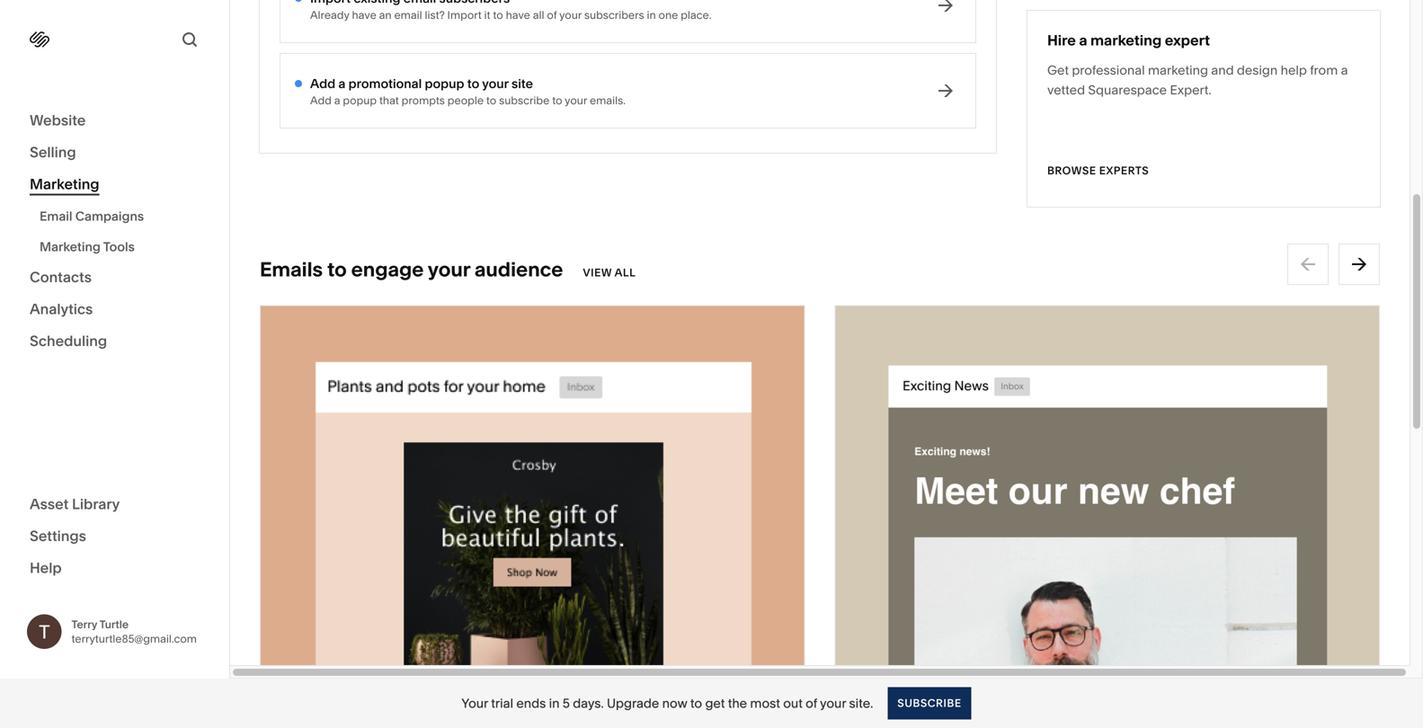 Task type: vqa. For each thing, say whether or not it's contained in the screenshot.
ends on the bottom left of page
yes



Task type: locate. For each thing, give the bounding box(es) containing it.
settings link
[[30, 527, 200, 548]]

terry turtle terryturtle85@gmail.com
[[71, 618, 197, 645]]

asset library link
[[30, 495, 200, 516]]

asset
[[30, 496, 69, 513]]

tools
[[103, 239, 135, 255]]

terryturtle85@gmail.com
[[71, 632, 197, 645]]

terry
[[71, 618, 97, 631]]

scheduling link
[[30, 331, 200, 353]]

your trial ends in 5 days. upgrade now to get the most out of your site.
[[462, 696, 874, 711]]

0 vertical spatial marketing
[[30, 175, 99, 193]]

library
[[72, 496, 120, 513]]

marketing inside 'link'
[[40, 239, 101, 255]]

campaigns
[[75, 209, 144, 224]]

analytics link
[[30, 299, 200, 321]]

1 vertical spatial marketing
[[40, 239, 101, 255]]

of
[[806, 696, 818, 711]]

selling
[[30, 143, 76, 161]]

selling link
[[30, 143, 200, 164]]

your
[[462, 696, 488, 711]]

marketing tools
[[40, 239, 135, 255]]

marketing up the contacts
[[40, 239, 101, 255]]

out
[[784, 696, 803, 711]]

marketing up email on the top of page
[[30, 175, 99, 193]]

email campaigns link
[[40, 201, 210, 232]]

analytics
[[30, 300, 93, 318]]

marketing
[[30, 175, 99, 193], [40, 239, 101, 255]]

upgrade
[[607, 696, 659, 711]]

help link
[[30, 558, 62, 578]]



Task type: describe. For each thing, give the bounding box(es) containing it.
subscribe button
[[888, 688, 972, 720]]

contacts
[[30, 268, 92, 286]]

in
[[549, 696, 560, 711]]

turtle
[[99, 618, 129, 631]]

settings
[[30, 527, 86, 545]]

contacts link
[[30, 268, 200, 289]]

site.
[[849, 696, 874, 711]]

get
[[705, 696, 725, 711]]

now
[[662, 696, 688, 711]]

website
[[30, 112, 86, 129]]

ends
[[517, 696, 546, 711]]

subscribe
[[898, 697, 962, 710]]

website link
[[30, 111, 200, 132]]

to
[[691, 696, 702, 711]]

the
[[728, 696, 747, 711]]

asset library
[[30, 496, 120, 513]]

trial
[[491, 696, 514, 711]]

marketing for marketing tools
[[40, 239, 101, 255]]

most
[[750, 696, 781, 711]]

marketing tools link
[[40, 232, 210, 262]]

5
[[563, 696, 570, 711]]

marketing link
[[30, 174, 200, 196]]

your
[[820, 696, 846, 711]]

days.
[[573, 696, 604, 711]]

help
[[30, 559, 62, 577]]

email campaigns
[[40, 209, 144, 224]]

scheduling
[[30, 332, 107, 350]]

email
[[40, 209, 72, 224]]

marketing for marketing
[[30, 175, 99, 193]]



